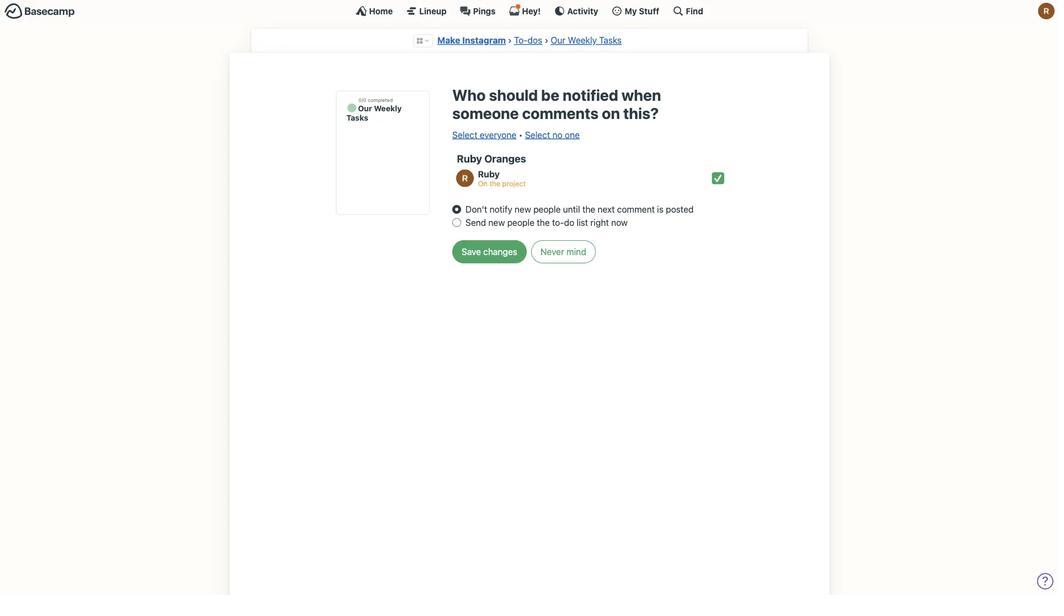Task type: vqa. For each thing, say whether or not it's contained in the screenshot.
a
no



Task type: describe. For each thing, give the bounding box(es) containing it.
switch accounts image
[[4, 3, 75, 20]]

who
[[452, 86, 486, 104]]

the inside the 'ruby on the project'
[[490, 179, 500, 188]]

activity link
[[554, 6, 598, 17]]

to-
[[552, 218, 564, 228]]

this?
[[624, 104, 659, 122]]

now
[[611, 218, 628, 228]]

tasks inside our weekly tasks
[[347, 113, 368, 122]]

on
[[478, 179, 488, 188]]

never
[[541, 247, 564, 257]]

be
[[541, 86, 560, 104]]

2 › from the left
[[545, 35, 549, 46]]

on
[[602, 104, 620, 122]]

should
[[489, 86, 538, 104]]

1 select from the left
[[452, 130, 478, 140]]

ruby image
[[456, 170, 474, 187]]

send
[[466, 218, 486, 228]]

our weekly tasks
[[347, 104, 402, 122]]

to-
[[514, 35, 528, 46]]

1 horizontal spatial our
[[551, 35, 566, 46]]

pings
[[473, 6, 496, 16]]

one
[[565, 130, 580, 140]]

0 vertical spatial new
[[515, 204, 531, 215]]

main element
[[0, 0, 1059, 22]]

comment
[[617, 204, 655, 215]]

1 › from the left
[[508, 35, 512, 46]]

hey! button
[[509, 4, 541, 17]]

lineup
[[419, 6, 447, 16]]

don't notify new people until the next comment is posted
[[466, 204, 694, 215]]

1 vertical spatial people
[[507, 218, 535, 228]]

weekly inside our weekly tasks
[[374, 104, 402, 113]]

right
[[591, 218, 609, 228]]

make instagram link
[[438, 35, 506, 46]]

notify
[[490, 204, 512, 215]]

ruby for on
[[478, 169, 500, 179]]

1 vertical spatial the
[[583, 204, 596, 215]]

ruby image
[[1038, 3, 1055, 19]]

make instagram
[[438, 35, 506, 46]]

never mind link
[[531, 241, 596, 264]]

select no one button
[[525, 128, 580, 142]]

no
[[553, 130, 563, 140]]

0 vertical spatial weekly
[[568, 35, 597, 46]]

my stuff button
[[612, 6, 660, 17]]



Task type: locate. For each thing, give the bounding box(es) containing it.
list
[[577, 218, 588, 228]]

people up send new people the to-do list              right now
[[534, 204, 561, 215]]

1 horizontal spatial weekly
[[568, 35, 597, 46]]

1 vertical spatial new
[[489, 218, 505, 228]]

my
[[625, 6, 637, 16]]

instagram
[[463, 35, 506, 46]]

the
[[490, 179, 500, 188], [583, 204, 596, 215], [537, 218, 550, 228]]

select everyone button
[[452, 128, 517, 142]]

our
[[551, 35, 566, 46], [358, 104, 372, 113]]

the left to-
[[537, 218, 550, 228]]

who should be notified when someone comments on this?
[[452, 86, 661, 122]]

ruby oranges
[[457, 153, 526, 165]]

our inside our weekly tasks
[[358, 104, 372, 113]]

until
[[563, 204, 580, 215]]

ruby on the project
[[478, 169, 526, 188]]

new
[[515, 204, 531, 215], [489, 218, 505, 228]]

1 vertical spatial weekly
[[374, 104, 402, 113]]

select everyone • select no one
[[452, 130, 580, 140]]

project
[[502, 179, 526, 188]]

0 vertical spatial our
[[551, 35, 566, 46]]

posted
[[666, 204, 694, 215]]

when
[[622, 86, 661, 104]]

0 horizontal spatial weekly
[[374, 104, 402, 113]]

0 vertical spatial our weekly tasks link
[[551, 35, 622, 46]]

select
[[452, 130, 478, 140], [525, 130, 550, 140]]

next
[[598, 204, 615, 215]]

ruby for oranges
[[457, 153, 482, 165]]

1 vertical spatial tasks
[[347, 113, 368, 122]]

don't
[[466, 204, 487, 215]]

1 horizontal spatial ›
[[545, 35, 549, 46]]

pings button
[[460, 6, 496, 17]]

2 select from the left
[[525, 130, 550, 140]]

is
[[657, 204, 664, 215]]

oranges
[[485, 153, 526, 165]]

weekly
[[568, 35, 597, 46], [374, 104, 402, 113]]

our weekly tasks link
[[551, 35, 622, 46], [337, 91, 429, 215]]

notified
[[563, 86, 619, 104]]

someone
[[452, 104, 519, 122]]

the right on
[[490, 179, 500, 188]]

0 horizontal spatial new
[[489, 218, 505, 228]]

1 horizontal spatial new
[[515, 204, 531, 215]]

1 vertical spatial our
[[358, 104, 372, 113]]

None submit
[[452, 241, 527, 264]]

1 horizontal spatial tasks
[[599, 35, 622, 46]]

0 vertical spatial people
[[534, 204, 561, 215]]

comments
[[522, 104, 599, 122]]

0 horizontal spatial our
[[358, 104, 372, 113]]

find
[[686, 6, 703, 16]]

select down someone
[[452, 130, 478, 140]]

0 horizontal spatial our weekly tasks link
[[337, 91, 429, 215]]

›
[[508, 35, 512, 46], [545, 35, 549, 46]]

select right '•'
[[525, 130, 550, 140]]

tasks
[[599, 35, 622, 46], [347, 113, 368, 122]]

new right notify
[[515, 204, 531, 215]]

0 vertical spatial ruby
[[457, 153, 482, 165]]

0 horizontal spatial the
[[490, 179, 500, 188]]

› left to-
[[508, 35, 512, 46]]

mind
[[567, 247, 586, 257]]

1 horizontal spatial select
[[525, 130, 550, 140]]

ruby inside the 'ruby on the project'
[[478, 169, 500, 179]]

dos
[[528, 35, 543, 46]]

1 vertical spatial our weekly tasks link
[[337, 91, 429, 215]]

0 vertical spatial the
[[490, 179, 500, 188]]

› to-dos › our weekly tasks
[[508, 35, 622, 46]]

never mind
[[541, 247, 586, 257]]

0 horizontal spatial select
[[452, 130, 478, 140]]

1 horizontal spatial the
[[537, 218, 550, 228]]

0 vertical spatial tasks
[[599, 35, 622, 46]]

lineup link
[[406, 6, 447, 17]]

› right dos
[[545, 35, 549, 46]]

•
[[519, 130, 523, 140]]

to-dos link
[[514, 35, 543, 46]]

0 horizontal spatial tasks
[[347, 113, 368, 122]]

people down notify
[[507, 218, 535, 228]]

the up list
[[583, 204, 596, 215]]

do
[[564, 218, 575, 228]]

home
[[369, 6, 393, 16]]

people
[[534, 204, 561, 215], [507, 218, 535, 228]]

activity
[[567, 6, 598, 16]]

make
[[438, 35, 460, 46]]

2 horizontal spatial the
[[583, 204, 596, 215]]

hey!
[[522, 6, 541, 16]]

ruby
[[457, 153, 482, 165], [478, 169, 500, 179]]

send new people the to-do list              right now
[[466, 218, 628, 228]]

new down notify
[[489, 218, 505, 228]]

0 horizontal spatial ›
[[508, 35, 512, 46]]

1 vertical spatial ruby
[[478, 169, 500, 179]]

ruby up on
[[478, 169, 500, 179]]

home link
[[356, 6, 393, 17]]

2 vertical spatial the
[[537, 218, 550, 228]]

everyone
[[480, 130, 517, 140]]

ruby up ruby icon
[[457, 153, 482, 165]]

1 horizontal spatial our weekly tasks link
[[551, 35, 622, 46]]

find button
[[673, 6, 703, 17]]

my stuff
[[625, 6, 660, 16]]

stuff
[[639, 6, 660, 16]]



